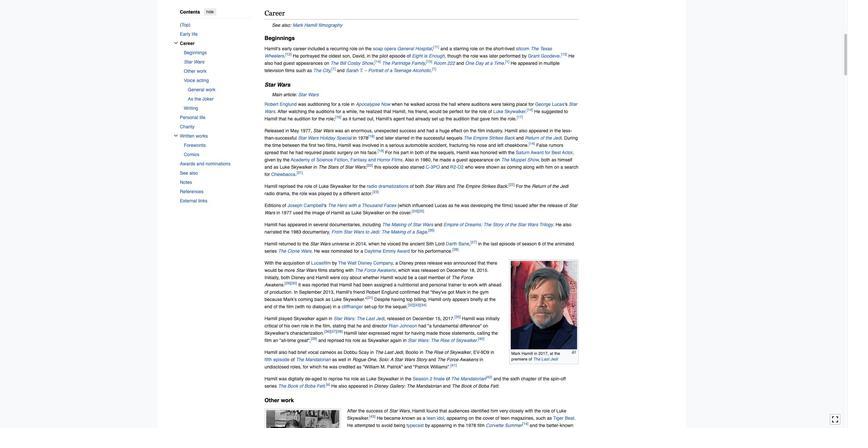 Task type: vqa. For each thing, say whether or not it's contained in the screenshot.
first x small IMAGE from the bottom
yes



Task type: locate. For each thing, give the bounding box(es) containing it.
1 x small image from the top
[[174, 41, 178, 45]]

1 vertical spatial note
[[265, 91, 579, 98]]

x small image
[[174, 41, 178, 45], [174, 134, 178, 138]]

1 note from the top
[[265, 21, 579, 29]]

0 vertical spatial x small image
[[174, 41, 178, 45]]

1 vertical spatial x small image
[[174, 134, 178, 138]]

note
[[265, 21, 579, 29], [265, 91, 579, 98]]

0 vertical spatial note
[[265, 21, 579, 29]]



Task type: describe. For each thing, give the bounding box(es) containing it.
fullscreen image
[[832, 417, 838, 424]]

2 note from the top
[[265, 91, 579, 98]]

2 x small image from the top
[[174, 134, 178, 138]]



